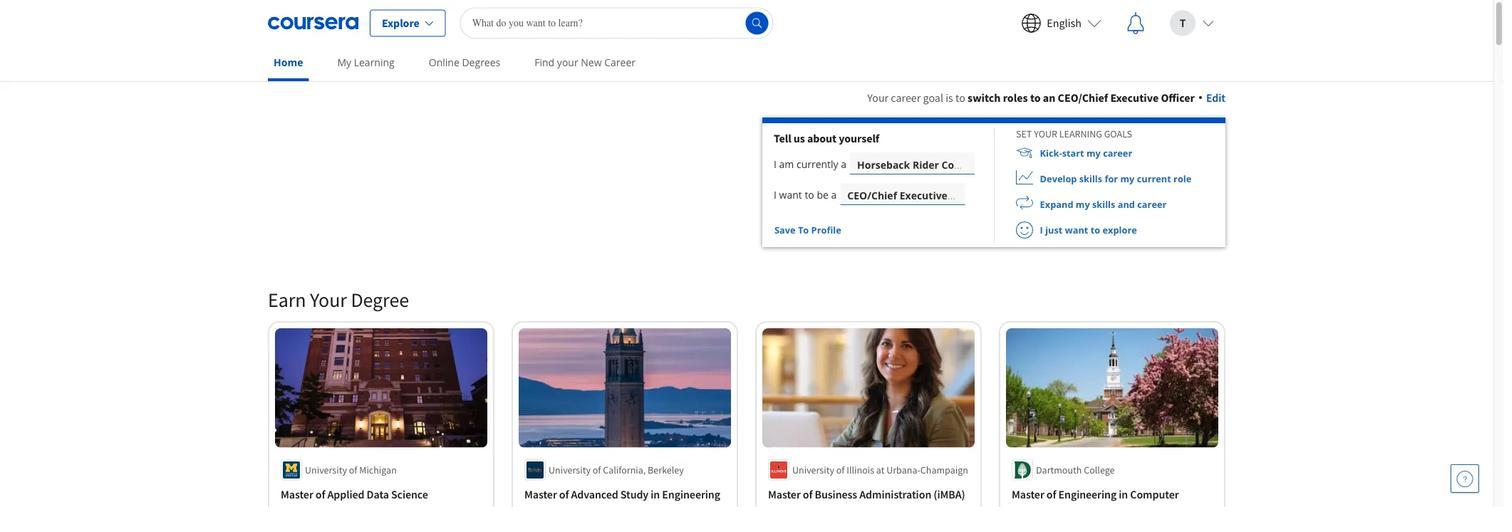 Task type: vqa. For each thing, say whether or not it's contained in the screenshot.
list for Other topics to explore
no



Task type: locate. For each thing, give the bounding box(es) containing it.
save to profile
[[775, 224, 841, 236]]

engineering down berkeley
[[662, 488, 720, 502]]

about
[[807, 131, 837, 145]]

horseback
[[857, 158, 910, 171]]

my right start
[[1087, 147, 1101, 159]]

of left business
[[803, 488, 813, 502]]

i inside button
[[1040, 224, 1043, 236]]

engineering
[[662, 488, 720, 502], [1059, 488, 1117, 502], [1012, 505, 1070, 507]]

earn your degree main content
[[0, 72, 1494, 507]]

find your new career link
[[529, 46, 641, 78]]

i for i want to be a
[[774, 188, 777, 202]]

1 horizontal spatial career
[[1103, 147, 1132, 159]]

officer
[[1161, 90, 1195, 105], [950, 188, 984, 202]]

expand my skills and career
[[1040, 198, 1167, 211]]

i for i just want to explore
[[1040, 224, 1043, 236]]

of inside master of engineering in computer engineering
[[1047, 488, 1056, 502]]

1 vertical spatial career
[[1103, 147, 1132, 159]]

of up the "advanced"
[[593, 464, 601, 476]]

your right the earn
[[310, 288, 347, 312]]

i left am
[[774, 157, 777, 171]]

roles
[[1003, 90, 1028, 105]]

university of michigan
[[305, 464, 397, 476]]

i left just
[[1040, 224, 1043, 236]]

i
[[774, 157, 777, 171], [774, 188, 777, 202], [1040, 224, 1043, 236]]

your inside "link"
[[557, 56, 578, 69]]

berkeley
[[648, 464, 684, 476]]

master left applied on the bottom left of the page
[[281, 488, 313, 502]]

0 vertical spatial want
[[779, 188, 802, 202]]

0 vertical spatial officer
[[1161, 90, 1195, 105]]

ceo/chief
[[1058, 90, 1108, 105], [847, 188, 897, 202]]

university for advanced
[[549, 464, 591, 476]]

kick-start my career button
[[995, 140, 1132, 166]]

master of engineering in computer engineering link
[[1012, 486, 1213, 507]]

0 vertical spatial my
[[1087, 147, 1101, 159]]

of
[[349, 464, 357, 476], [593, 464, 601, 476], [836, 464, 845, 476], [316, 488, 325, 502], [559, 488, 569, 502], [803, 488, 813, 502], [1047, 488, 1056, 502]]

master of applied data science
[[281, 488, 428, 502]]

find
[[535, 56, 555, 69]]

in left computer
[[1119, 488, 1128, 502]]

skills left and
[[1092, 198, 1115, 211]]

in
[[651, 488, 660, 502], [1119, 488, 1128, 502]]

set your learning goals
[[1016, 128, 1132, 140]]

of down dartmouth
[[1047, 488, 1056, 502]]

0 horizontal spatial career
[[891, 90, 921, 105]]

your right the find
[[557, 56, 578, 69]]

4 master from the left
[[1012, 488, 1044, 502]]

0 vertical spatial executive
[[1110, 90, 1159, 105]]

to left explore
[[1091, 224, 1100, 236]]

master left business
[[768, 488, 801, 502]]

want right just
[[1065, 224, 1088, 236]]

expand my skills and career button
[[995, 192, 1167, 217]]

your inside earn your degree collection element
[[310, 288, 347, 312]]

my learning link
[[332, 46, 400, 78]]

0 horizontal spatial executive
[[900, 188, 948, 202]]

0 horizontal spatial your
[[310, 288, 347, 312]]

a
[[841, 157, 847, 171], [831, 188, 837, 202]]

your up 'kick-'
[[1034, 128, 1057, 140]]

executive
[[1110, 90, 1159, 105], [900, 188, 948, 202]]

to left 'be'
[[805, 188, 814, 202]]

of for applied
[[316, 488, 325, 502]]

university of california, berkeley
[[549, 464, 684, 476]]

goal
[[923, 90, 943, 105]]

skills
[[1079, 172, 1102, 185], [1092, 198, 1115, 211]]

1 horizontal spatial executive
[[1110, 90, 1159, 105]]

officer left edit dropdown button
[[1161, 90, 1195, 105]]

goals
[[1104, 128, 1132, 140]]

skills left for
[[1079, 172, 1102, 185]]

of left the "advanced"
[[559, 488, 569, 502]]

2 vertical spatial career
[[1137, 198, 1167, 211]]

0 horizontal spatial want
[[779, 188, 802, 202]]

0 horizontal spatial in
[[651, 488, 660, 502]]

your inside main content
[[1034, 128, 1057, 140]]

0 vertical spatial career
[[891, 90, 921, 105]]

dartmouth
[[1036, 464, 1082, 476]]

master down dartmouth
[[1012, 488, 1044, 502]]

michigan
[[359, 464, 397, 476]]

0 horizontal spatial a
[[831, 188, 837, 202]]

2 in from the left
[[1119, 488, 1128, 502]]

0 vertical spatial your
[[867, 90, 889, 105]]

0 vertical spatial ceo/chief
[[1058, 90, 1108, 105]]

my
[[337, 56, 351, 69]]

graduation cap image
[[1016, 145, 1033, 162]]

3 university from the left
[[792, 464, 834, 476]]

0 vertical spatial i
[[774, 157, 777, 171]]

university up the "advanced"
[[549, 464, 591, 476]]

1 vertical spatial my
[[1120, 172, 1135, 185]]

save
[[775, 224, 796, 236]]

of left illinois
[[836, 464, 845, 476]]

my right for
[[1120, 172, 1135, 185]]

1 horizontal spatial in
[[1119, 488, 1128, 502]]

1 vertical spatial i
[[774, 188, 777, 202]]

0 horizontal spatial ceo/chief
[[847, 188, 897, 202]]

executive down rider at top right
[[900, 188, 948, 202]]

to
[[798, 224, 809, 236]]

career right and
[[1137, 198, 1167, 211]]

0 vertical spatial skills
[[1079, 172, 1102, 185]]

explore
[[1103, 224, 1137, 236]]

ceo/chief right an
[[1058, 90, 1108, 105]]

2 master from the left
[[524, 488, 557, 502]]

dartmouth college
[[1036, 464, 1115, 476]]

1 vertical spatial your
[[1034, 128, 1057, 140]]

0 vertical spatial your
[[557, 56, 578, 69]]

1 vertical spatial your
[[310, 288, 347, 312]]

of left applied on the bottom left of the page
[[316, 488, 325, 502]]

2 horizontal spatial university
[[792, 464, 834, 476]]

your
[[867, 90, 889, 105], [310, 288, 347, 312]]

0 horizontal spatial your
[[557, 56, 578, 69]]

explore
[[382, 16, 419, 30]]

online
[[429, 56, 459, 69]]

of left michigan
[[349, 464, 357, 476]]

of for advanced
[[559, 488, 569, 502]]

1 vertical spatial officer
[[950, 188, 984, 202]]

master left the "advanced"
[[524, 488, 557, 502]]

1 horizontal spatial ceo/chief
[[1058, 90, 1108, 105]]

master for master of engineering in computer engineering
[[1012, 488, 1044, 502]]

0 horizontal spatial officer
[[950, 188, 984, 202]]

to inside 'i just want to explore' button
[[1091, 224, 1100, 236]]

university for business
[[792, 464, 834, 476]]

i just want to explore
[[1040, 224, 1137, 236]]

yourself
[[839, 131, 879, 145]]

develop
[[1040, 172, 1077, 185]]

university up applied on the bottom left of the page
[[305, 464, 347, 476]]

1 vertical spatial ceo/chief
[[847, 188, 897, 202]]

save to profile button
[[774, 217, 842, 243]]

3 master from the left
[[768, 488, 801, 502]]

my
[[1087, 147, 1101, 159], [1120, 172, 1135, 185], [1076, 198, 1090, 211]]

want down am
[[779, 188, 802, 202]]

officer down the copilot
[[950, 188, 984, 202]]

1 vertical spatial want
[[1065, 224, 1088, 236]]

1 horizontal spatial a
[[841, 157, 847, 171]]

master of applied data science link
[[281, 486, 482, 504]]

master
[[281, 488, 313, 502], [524, 488, 557, 502], [768, 488, 801, 502], [1012, 488, 1044, 502]]

develop skills for my current role
[[1040, 172, 1192, 185]]

earn your degree
[[268, 288, 409, 312]]

of for business
[[803, 488, 813, 502]]

skills inside develop skills for my current role button
[[1079, 172, 1102, 185]]

1 horizontal spatial want
[[1065, 224, 1088, 236]]

i want to be a
[[774, 188, 837, 202]]

t button
[[1159, 0, 1226, 46]]

ceo/chief down horseback
[[847, 188, 897, 202]]

currently
[[797, 157, 838, 171]]

a right currently
[[841, 157, 847, 171]]

and
[[1118, 198, 1135, 211]]

coursera image
[[268, 12, 358, 35]]

illinois
[[847, 464, 874, 476]]

(imba)
[[934, 488, 965, 502]]

0 horizontal spatial university
[[305, 464, 347, 476]]

master of business administration (imba) link
[[768, 486, 969, 504]]

university up business
[[792, 464, 834, 476]]

career left goal
[[891, 90, 921, 105]]

1 vertical spatial skills
[[1092, 198, 1115, 211]]

tell
[[774, 131, 791, 145]]

master for master of business administration (imba)
[[768, 488, 801, 502]]

tell us about yourself
[[774, 131, 879, 145]]

of for illinois
[[836, 464, 845, 476]]

in right study
[[651, 488, 660, 502]]

1 horizontal spatial officer
[[1161, 90, 1195, 105]]

0 vertical spatial a
[[841, 157, 847, 171]]

2 vertical spatial i
[[1040, 224, 1043, 236]]

1 horizontal spatial your
[[1034, 128, 1057, 140]]

repeat image
[[1016, 196, 1033, 213]]

earn your degree collection element
[[259, 264, 1234, 507]]

engineering down dartmouth
[[1012, 505, 1070, 507]]

2 horizontal spatial career
[[1137, 198, 1167, 211]]

i up save
[[774, 188, 777, 202]]

a right 'be'
[[831, 188, 837, 202]]

develop skills for my current role button
[[995, 166, 1192, 192]]

rider
[[913, 158, 939, 171]]

1 master from the left
[[281, 488, 313, 502]]

skills inside expand my skills and career button
[[1092, 198, 1115, 211]]

my right "expand"
[[1076, 198, 1090, 211]]

1 horizontal spatial university
[[549, 464, 591, 476]]

None search field
[[460, 7, 774, 39]]

your
[[557, 56, 578, 69], [1034, 128, 1057, 140]]

profile
[[811, 224, 841, 236]]

career
[[604, 56, 636, 69]]

executive up goals
[[1110, 90, 1159, 105]]

online degrees link
[[423, 46, 506, 78]]

2 university from the left
[[549, 464, 591, 476]]

horseback rider copilot
[[857, 158, 977, 171]]

degrees
[[462, 56, 500, 69]]

line chart image
[[1016, 170, 1033, 187]]

english
[[1047, 16, 1082, 30]]

us
[[794, 131, 805, 145]]

1 university from the left
[[305, 464, 347, 476]]

your for new
[[557, 56, 578, 69]]

want inside button
[[1065, 224, 1088, 236]]

career down goals
[[1103, 147, 1132, 159]]

your up yourself
[[867, 90, 889, 105]]

master inside master of engineering in computer engineering
[[1012, 488, 1044, 502]]



Task type: describe. For each thing, give the bounding box(es) containing it.
online degrees
[[429, 56, 500, 69]]

1 horizontal spatial your
[[867, 90, 889, 105]]

master of advanced study in engineering
[[524, 488, 720, 502]]

edit
[[1206, 90, 1226, 105]]

i just want to explore button
[[995, 217, 1137, 243]]

california,
[[603, 464, 646, 476]]

engineering for in
[[1012, 505, 1070, 507]]

home link
[[268, 46, 309, 81]]

1 vertical spatial a
[[831, 188, 837, 202]]

applied
[[327, 488, 364, 502]]

master of advanced study in engineering link
[[524, 486, 725, 504]]

to right is
[[956, 90, 965, 105]]

engineering for study
[[662, 488, 720, 502]]

ceo/chief executive officer
[[847, 188, 984, 202]]

is
[[946, 90, 953, 105]]

new
[[581, 56, 602, 69]]

kick-
[[1040, 147, 1062, 159]]

data
[[367, 488, 389, 502]]

advanced
[[571, 488, 618, 502]]

an
[[1043, 90, 1056, 105]]

i for i am currently a
[[774, 157, 777, 171]]

my learning
[[337, 56, 395, 69]]

college
[[1084, 464, 1115, 476]]

2 vertical spatial my
[[1076, 198, 1090, 211]]

1 vertical spatial executive
[[900, 188, 948, 202]]

engineering down college
[[1059, 488, 1117, 502]]

learning
[[354, 56, 395, 69]]

am
[[779, 157, 794, 171]]

your for learning
[[1034, 128, 1057, 140]]

computer
[[1130, 488, 1179, 502]]

start
[[1062, 147, 1084, 159]]

expand
[[1040, 198, 1073, 211]]

role
[[1174, 172, 1192, 185]]

1 in from the left
[[651, 488, 660, 502]]

smile image
[[1016, 222, 1033, 239]]

switch
[[968, 90, 1001, 105]]

administration
[[860, 488, 932, 502]]

study
[[620, 488, 649, 502]]

i am currently a
[[774, 157, 847, 171]]

earn
[[268, 288, 306, 312]]

champaign
[[920, 464, 968, 476]]

master of engineering in computer engineering
[[1012, 488, 1179, 507]]

edit button
[[1199, 89, 1226, 106]]

kick-start my career
[[1040, 147, 1132, 159]]

to left an
[[1030, 90, 1041, 105]]

What do you want to learn? text field
[[460, 7, 774, 39]]

explore button
[[370, 10, 446, 37]]

my inside button
[[1120, 172, 1135, 185]]

university of illinois at urbana-champaign
[[792, 464, 968, 476]]

current
[[1137, 172, 1171, 185]]

set
[[1016, 128, 1032, 140]]

t
[[1180, 16, 1186, 30]]

learning
[[1059, 128, 1102, 140]]

find your new career
[[535, 56, 636, 69]]

master of business administration (imba)
[[768, 488, 965, 502]]

science
[[391, 488, 428, 502]]

master for master of advanced study in engineering
[[524, 488, 557, 502]]

of for michigan
[[349, 464, 357, 476]]

business
[[815, 488, 857, 502]]

degree
[[351, 288, 409, 312]]

urbana-
[[887, 464, 920, 476]]

university for applied
[[305, 464, 347, 476]]

english button
[[1010, 0, 1113, 46]]

at
[[876, 464, 885, 476]]

your career goal is to switch roles to an ceo/chief executive officer
[[867, 90, 1195, 105]]

just
[[1045, 224, 1063, 236]]

help center image
[[1456, 470, 1474, 487]]

of for engineering
[[1047, 488, 1056, 502]]

of for california,
[[593, 464, 601, 476]]

copilot
[[942, 158, 977, 171]]

home
[[274, 56, 303, 69]]

be
[[817, 188, 829, 202]]

for
[[1105, 172, 1118, 185]]

master for master of applied data science
[[281, 488, 313, 502]]

in inside master of engineering in computer engineering
[[1119, 488, 1128, 502]]



